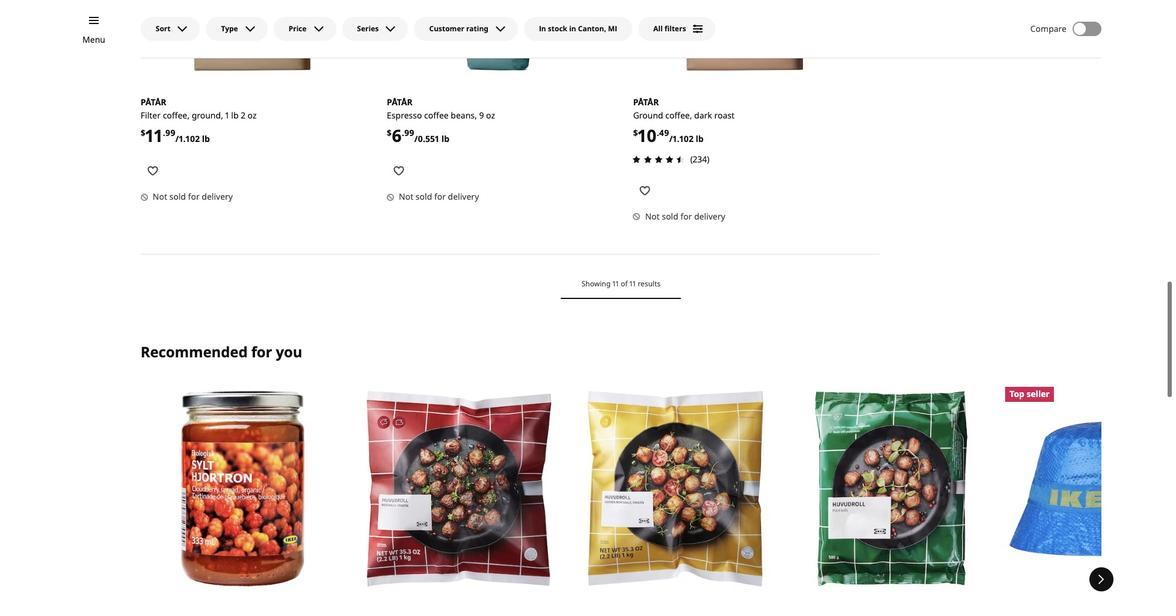 Task type: locate. For each thing, give the bounding box(es) containing it.
lb
[[231, 110, 239, 121], [202, 133, 210, 144], [442, 133, 449, 145], [696, 133, 704, 145]]

review: 4.6 out of 5 stars. total reviews: 234 image
[[630, 152, 688, 166]]

in stock in canton, mi
[[539, 23, 617, 34]]

$
[[141, 127, 145, 138], [387, 127, 392, 138], [633, 127, 638, 138]]

0 horizontal spatial 11
[[145, 124, 163, 147]]

11 down filter in the left top of the page
[[145, 124, 163, 147]]

huvudroll plant balls, frozen, 1 lb 2 oz image
[[789, 387, 993, 591]]

oz inside påtår espresso coffee beans, 9 oz $ 6 . 99 /0.551 lb
[[486, 110, 495, 121]]

1 horizontal spatial not sold for delivery
[[399, 191, 479, 202]]

0 horizontal spatial not
[[153, 191, 167, 202]]

0 horizontal spatial påtår
[[141, 96, 166, 108]]

påtår up filter in the left top of the page
[[141, 96, 166, 108]]

1 horizontal spatial /1.102
[[669, 133, 694, 145]]

1 horizontal spatial sold
[[416, 191, 432, 202]]

2 horizontal spatial not
[[645, 210, 660, 222]]

for
[[188, 191, 200, 202], [434, 191, 446, 202], [681, 210, 692, 222], [251, 342, 272, 362]]

price
[[289, 23, 307, 34]]

results
[[638, 278, 661, 289]]

coffee, inside påtår ground coffee, dark roast $ 10 . 49 /1.102 lb
[[665, 110, 692, 121]]

11
[[145, 124, 163, 147], [613, 278, 619, 289], [630, 278, 636, 289]]

coffee
[[424, 110, 449, 121]]

.
[[163, 127, 165, 138], [402, 127, 404, 138], [657, 127, 659, 138]]

2 99 from the left
[[404, 127, 414, 138]]

2 horizontal spatial påtår
[[633, 96, 659, 108]]

canton,
[[578, 23, 606, 34]]

påtår inside påtår espresso coffee beans, 9 oz $ 6 . 99 /0.551 lb
[[387, 96, 413, 108]]

99
[[165, 127, 175, 138], [404, 127, 414, 138]]

all
[[653, 23, 663, 34]]

$ inside påtår espresso coffee beans, 9 oz $ 6 . 99 /0.551 lb
[[387, 127, 392, 138]]

1 /1.102 from the left
[[175, 133, 200, 144]]

påtår inside påtår ground coffee, dark roast $ 10 . 49 /1.102 lb
[[633, 96, 659, 108]]

all filters
[[653, 23, 686, 34]]

/1.102
[[175, 133, 200, 144], [669, 133, 694, 145]]

sold
[[169, 191, 186, 202], [416, 191, 432, 202], [662, 210, 678, 222]]

delivery for 11
[[202, 191, 233, 202]]

. inside påtår filter coffee, ground, 1 lb 2 oz $ 11 . 99 /1.102 lb
[[163, 127, 165, 138]]

0 horizontal spatial /1.102
[[175, 133, 200, 144]]

not
[[153, 191, 167, 202], [399, 191, 413, 202], [645, 210, 660, 222]]

$ down espresso
[[387, 127, 392, 138]]

10
[[638, 124, 657, 147]]

stock
[[548, 23, 567, 34]]

not for 6
[[399, 191, 413, 202]]

påtår up espresso
[[387, 96, 413, 108]]

rating
[[466, 23, 488, 34]]

3 $ from the left
[[633, 127, 638, 138]]

recommended
[[141, 342, 248, 362]]

/1.102 inside påtår ground coffee, dark roast $ 10 . 49 /1.102 lb
[[669, 133, 694, 145]]

oz right 9
[[486, 110, 495, 121]]

$ down ground
[[633, 127, 638, 138]]

99 inside påtår filter coffee, ground, 1 lb 2 oz $ 11 . 99 /1.102 lb
[[165, 127, 175, 138]]

oz right 2
[[248, 110, 257, 121]]

coffee, inside påtår filter coffee, ground, 1 lb 2 oz $ 11 . 99 /1.102 lb
[[163, 110, 190, 121]]

0 horizontal spatial 99
[[165, 127, 175, 138]]

11 right of
[[630, 278, 636, 289]]

in
[[569, 23, 576, 34]]

coffee, up 49
[[665, 110, 692, 121]]

0 horizontal spatial .
[[163, 127, 165, 138]]

11 inside påtår filter coffee, ground, 1 lb 2 oz $ 11 . 99 /1.102 lb
[[145, 124, 163, 147]]

delivery for /1.102
[[694, 210, 725, 222]]

0 horizontal spatial oz
[[248, 110, 257, 121]]

espresso
[[387, 110, 422, 121]]

0 horizontal spatial delivery
[[202, 191, 233, 202]]

2 påtår from the left
[[387, 96, 413, 108]]

you
[[276, 342, 302, 362]]

not for 11
[[153, 191, 167, 202]]

not sold for delivery for 99
[[399, 191, 479, 202]]

2 horizontal spatial .
[[657, 127, 659, 138]]

0 horizontal spatial not sold for delivery
[[153, 191, 233, 202]]

sort
[[156, 23, 171, 34]]

in
[[539, 23, 546, 34]]

2 /1.102 from the left
[[669, 133, 694, 145]]

lb inside påtår espresso coffee beans, 9 oz $ 6 . 99 /0.551 lb
[[442, 133, 449, 145]]

sold for 11
[[169, 191, 186, 202]]

0 horizontal spatial coffee,
[[163, 110, 190, 121]]

for for /1.102
[[681, 210, 692, 222]]

påtår for 10
[[633, 96, 659, 108]]

1 $ from the left
[[141, 127, 145, 138]]

beans,
[[451, 110, 477, 121]]

knorva hat, blue image
[[1005, 387, 1173, 591]]

påtår ground coffee, dark roast $ 10 . 49 /1.102 lb
[[633, 96, 735, 147]]

sort button
[[141, 17, 200, 41]]

1 horizontal spatial delivery
[[448, 191, 479, 202]]

compare
[[1030, 23, 1067, 34]]

. inside påtår ground coffee, dark roast $ 10 . 49 /1.102 lb
[[657, 127, 659, 138]]

1 . from the left
[[163, 127, 165, 138]]

påtår espresso coffee beans, 9 oz $ 6 . 99 /0.551 lb
[[387, 96, 495, 147]]

/1.102 down ground, at the left of page
[[175, 133, 200, 144]]

oz inside påtår filter coffee, ground, 1 lb 2 oz $ 11 . 99 /1.102 lb
[[248, 110, 257, 121]]

1 horizontal spatial påtår
[[387, 96, 413, 108]]

1 horizontal spatial .
[[402, 127, 404, 138]]

11 left of
[[613, 278, 619, 289]]

showing
[[582, 278, 611, 289]]

lb right /0.551 at top
[[442, 133, 449, 145]]

2 horizontal spatial sold
[[662, 210, 678, 222]]

2
[[241, 110, 245, 121]]

not sold for delivery
[[153, 191, 233, 202], [399, 191, 479, 202], [645, 210, 725, 222]]

1 påtår from the left
[[141, 96, 166, 108]]

1 oz from the left
[[248, 110, 257, 121]]

in stock in canton, mi button
[[524, 17, 632, 41]]

2 horizontal spatial not sold for delivery
[[645, 210, 725, 222]]

lb right the 1 on the top left of page
[[231, 110, 239, 121]]

coffee,
[[163, 110, 190, 121], [665, 110, 692, 121]]

series
[[357, 23, 379, 34]]

påtår
[[141, 96, 166, 108], [387, 96, 413, 108], [633, 96, 659, 108]]

/1.102 up (234) at top
[[669, 133, 694, 145]]

lb up (234) at top
[[696, 133, 704, 145]]

2 . from the left
[[402, 127, 404, 138]]

49
[[659, 127, 669, 138]]

1 horizontal spatial oz
[[486, 110, 495, 121]]

0 horizontal spatial $
[[141, 127, 145, 138]]

1 99 from the left
[[165, 127, 175, 138]]

top
[[1010, 388, 1025, 400]]

1 horizontal spatial 99
[[404, 127, 414, 138]]

1 horizontal spatial $
[[387, 127, 392, 138]]

/0.551
[[414, 133, 439, 145]]

2 coffee, from the left
[[665, 110, 692, 121]]

huvudroll chicken meatballs, frozen, 2 lb 3 oz image
[[573, 387, 777, 591]]

påtår inside påtår filter coffee, ground, 1 lb 2 oz $ 11 . 99 /1.102 lb
[[141, 96, 166, 108]]

1 horizontal spatial coffee,
[[665, 110, 692, 121]]

$ down filter in the left top of the page
[[141, 127, 145, 138]]

menu
[[82, 34, 105, 45]]

all filters button
[[638, 17, 716, 41]]

1 horizontal spatial not
[[399, 191, 413, 202]]

showing 11 of 11 results
[[582, 278, 661, 289]]

1 coffee, from the left
[[163, 110, 190, 121]]

2 oz from the left
[[486, 110, 495, 121]]

påtår up ground
[[633, 96, 659, 108]]

2 horizontal spatial delivery
[[694, 210, 725, 222]]

top seller link
[[1005, 387, 1173, 591]]

3 påtår from the left
[[633, 96, 659, 108]]

2 horizontal spatial $
[[633, 127, 638, 138]]

oz
[[248, 110, 257, 121], [486, 110, 495, 121]]

delivery
[[202, 191, 233, 202], [448, 191, 479, 202], [694, 210, 725, 222]]

2 horizontal spatial 11
[[630, 278, 636, 289]]

3 . from the left
[[657, 127, 659, 138]]

coffee, right filter in the left top of the page
[[163, 110, 190, 121]]

ground,
[[192, 110, 223, 121]]

2 $ from the left
[[387, 127, 392, 138]]

0 horizontal spatial sold
[[169, 191, 186, 202]]



Task type: vqa. For each thing, say whether or not it's contained in the screenshot.
'Sort' popup button
yes



Task type: describe. For each thing, give the bounding box(es) containing it.
for for 99
[[434, 191, 446, 202]]

sylt hjortron cloudberry spread, organic, 11 oz image
[[141, 387, 345, 591]]

customer rating button
[[414, 17, 518, 41]]

filters
[[665, 23, 686, 34]]

(234)
[[690, 153, 710, 165]]

lb inside påtår ground coffee, dark roast $ 10 . 49 /1.102 lb
[[696, 133, 704, 145]]

customer rating
[[429, 23, 488, 34]]

seller
[[1027, 388, 1050, 400]]

mi
[[608, 23, 617, 34]]

ground
[[633, 110, 663, 121]]

customer
[[429, 23, 464, 34]]

påtår for 11
[[141, 96, 166, 108]]

99 inside påtår espresso coffee beans, 9 oz $ 6 . 99 /0.551 lb
[[404, 127, 414, 138]]

not sold for delivery for /1.102
[[645, 210, 725, 222]]

1 horizontal spatial 11
[[613, 278, 619, 289]]

roast
[[714, 110, 735, 121]]

dark
[[694, 110, 712, 121]]

$ inside påtår filter coffee, ground, 1 lb 2 oz $ 11 . 99 /1.102 lb
[[141, 127, 145, 138]]

price button
[[274, 17, 336, 41]]

/1.102 inside påtår filter coffee, ground, 1 lb 2 oz $ 11 . 99 /1.102 lb
[[175, 133, 200, 144]]

. inside påtår espresso coffee beans, 9 oz $ 6 . 99 /0.551 lb
[[402, 127, 404, 138]]

påtår for 6
[[387, 96, 413, 108]]

6
[[392, 124, 402, 147]]

sold for 6
[[416, 191, 432, 202]]

top seller
[[1010, 388, 1050, 400]]

menu button
[[82, 33, 105, 46]]

lb down ground, at the left of page
[[202, 133, 210, 144]]

påtår filter coffee, ground, 1 lb 2 oz $ 11 . 99 /1.102 lb
[[141, 96, 257, 147]]

not for 10
[[645, 210, 660, 222]]

type
[[221, 23, 238, 34]]

delivery for 99
[[448, 191, 479, 202]]

series button
[[342, 17, 408, 41]]

coffee, for 11
[[163, 110, 190, 121]]

recommended for you
[[141, 342, 302, 362]]

not sold for delivery for 11
[[153, 191, 233, 202]]

filter
[[141, 110, 161, 121]]

$ inside påtår ground coffee, dark roast $ 10 . 49 /1.102 lb
[[633, 127, 638, 138]]

huvudroll meatballs, frozen, 2 lb 3 oz image
[[357, 387, 561, 591]]

type button
[[206, 17, 268, 41]]

coffee, for /1.102
[[665, 110, 692, 121]]

9
[[479, 110, 484, 121]]

sold for 10
[[662, 210, 678, 222]]

1
[[225, 110, 229, 121]]

for for 11
[[188, 191, 200, 202]]

of
[[621, 278, 628, 289]]



